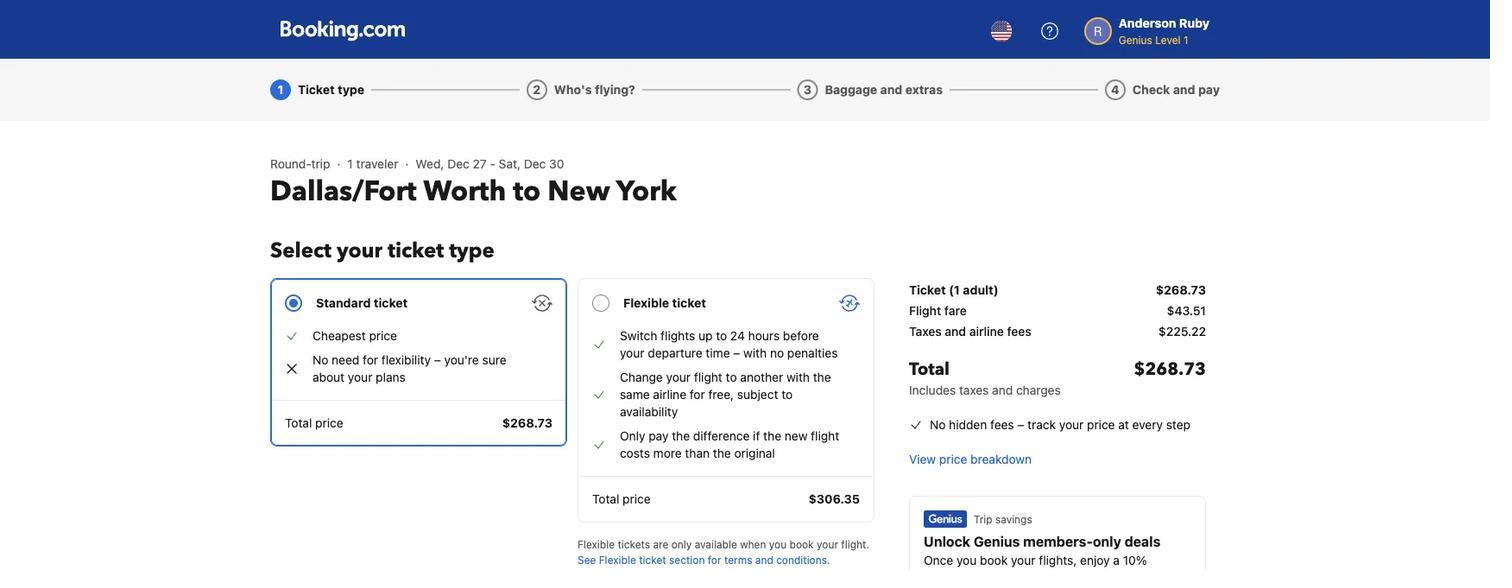 Task type: vqa. For each thing, say whether or not it's contained in the screenshot.


Task type: describe. For each thing, give the bounding box(es) containing it.
row containing taxes and airline fees
[[909, 323, 1207, 344]]

no for no hidden fees – track your price at every step
[[930, 418, 946, 432]]

total for no need for flexibility – you're sure about your plans
[[285, 416, 312, 430]]

the inside change your flight to another with the same airline for free, subject to availability
[[813, 370, 831, 384]]

total price for change your flight to another with the same airline for free, subject to availability
[[593, 492, 651, 506]]

cheapest
[[313, 329, 366, 343]]

to inside switch flights up to 24 hours before your departure time – with no penalties
[[716, 329, 727, 343]]

genius inside unlock genius members-only deals once you book your flights, enjoy a 10%
[[974, 533, 1020, 550]]

taxes
[[960, 383, 989, 397]]

worth
[[424, 173, 506, 210]]

price down 'about'
[[315, 416, 343, 430]]

york
[[616, 173, 677, 210]]

flights
[[661, 329, 695, 343]]

round-
[[270, 157, 311, 171]]

anderson ruby genius level 1
[[1119, 16, 1210, 46]]

breakdown
[[971, 452, 1032, 466]]

step
[[1167, 418, 1191, 432]]

when
[[740, 538, 767, 550]]

fare
[[945, 304, 967, 318]]

row containing ticket (1 adult)
[[909, 278, 1207, 302]]

30
[[549, 157, 564, 171]]

genius inside the anderson ruby genius level 1
[[1119, 34, 1153, 46]]

3
[[804, 82, 812, 97]]

conditions.
[[777, 554, 831, 566]]

free,
[[709, 387, 734, 402]]

tickets
[[618, 538, 650, 550]]

2 · from the left
[[405, 157, 409, 171]]

time
[[706, 346, 730, 360]]

ticket up 'flights'
[[673, 296, 706, 310]]

before
[[783, 329, 819, 343]]

and for check
[[1174, 82, 1196, 97]]

ticket inside flexible tickets are only available when you book your flight. see flexible ticket section for terms and conditions.
[[639, 554, 666, 566]]

$268.73 for total price
[[503, 416, 553, 430]]

– inside switch flights up to 24 hours before your departure time – with no penalties
[[734, 346, 741, 360]]

and inside flexible tickets are only available when you book your flight. see flexible ticket section for terms and conditions.
[[756, 554, 774, 566]]

dallas/fort
[[270, 173, 417, 210]]

baggage and extras
[[825, 82, 943, 97]]

wed,
[[416, 157, 444, 171]]

total includes taxes and charges
[[909, 358, 1061, 397]]

$43.51 cell
[[1167, 302, 1207, 320]]

with inside change your flight to another with the same airline for free, subject to availability
[[787, 370, 810, 384]]

switch flights up to 24 hours before your departure time – with no penalties
[[620, 329, 838, 360]]

standard ticket
[[316, 296, 408, 310]]

deals
[[1125, 533, 1161, 550]]

with inside switch flights up to 24 hours before your departure time – with no penalties
[[744, 346, 767, 360]]

flight inside change your flight to another with the same airline for free, subject to availability
[[694, 370, 723, 384]]

your inside no need for flexibility – you're sure about your plans
[[348, 370, 373, 384]]

2 vertical spatial flexible
[[599, 554, 636, 566]]

are
[[653, 538, 669, 550]]

for inside flexible tickets are only available when you book your flight. see flexible ticket section for terms and conditions.
[[708, 554, 722, 566]]

10%
[[1124, 553, 1148, 567]]

your inside unlock genius members-only deals once you book your flights, enjoy a 10%
[[1011, 553, 1036, 567]]

penalties
[[788, 346, 838, 360]]

your inside flexible tickets are only available when you book your flight. see flexible ticket section for terms and conditions.
[[817, 538, 839, 550]]

no hidden fees – track your price at every step
[[930, 418, 1191, 432]]

view
[[909, 452, 936, 466]]

track
[[1028, 418, 1056, 432]]

to inside round-trip · 1 traveler · wed, dec 27 - sat, dec 30 dallas/fort worth to new york
[[513, 173, 541, 210]]

original
[[735, 446, 775, 460]]

flexible tickets are only available when you book your flight. see flexible ticket section for terms and conditions.
[[578, 538, 870, 566]]

if
[[753, 429, 760, 443]]

plans
[[376, 370, 406, 384]]

switch
[[620, 329, 658, 343]]

hidden
[[949, 418, 988, 432]]

price up tickets
[[623, 492, 651, 506]]

price up flexibility
[[369, 329, 397, 343]]

2 horizontal spatial –
[[1018, 418, 1025, 432]]

anderson
[[1119, 16, 1177, 30]]

flight fare cell
[[909, 302, 967, 320]]

taxes and airline fees cell
[[909, 323, 1032, 340]]

row containing total
[[909, 344, 1207, 406]]

unlock
[[924, 533, 971, 550]]

another
[[741, 370, 784, 384]]

fees inside cell
[[1008, 324, 1032, 339]]

book for are
[[790, 538, 814, 550]]

the right the "if"
[[764, 429, 782, 443]]

select your ticket type
[[270, 236, 495, 265]]

up
[[699, 329, 713, 343]]

your up standard ticket
[[337, 236, 383, 265]]

flight inside only pay the difference if the new flight costs more than the original
[[811, 429, 840, 443]]

1 vertical spatial type
[[449, 236, 495, 265]]

level
[[1156, 34, 1181, 46]]

sure
[[482, 353, 507, 367]]

no need for flexibility – you're sure about your plans
[[313, 353, 507, 384]]

view price breakdown
[[909, 452, 1032, 466]]

flying?
[[595, 82, 636, 97]]

check and pay
[[1133, 82, 1220, 97]]

airline inside change your flight to another with the same airline for free, subject to availability
[[653, 387, 687, 402]]

than
[[685, 446, 710, 460]]

ticket for ticket type
[[298, 82, 335, 97]]

total cell
[[909, 358, 1061, 399]]

see
[[578, 554, 596, 566]]

table containing total
[[909, 278, 1207, 406]]

enjoy
[[1081, 553, 1110, 567]]

$225.22
[[1159, 324, 1207, 339]]

difference
[[693, 429, 750, 443]]

a
[[1114, 553, 1120, 567]]

baggage
[[825, 82, 878, 97]]

savings
[[996, 513, 1033, 525]]

flexible ticket
[[624, 296, 706, 310]]

cheapest price
[[313, 329, 397, 343]]

sat,
[[499, 157, 521, 171]]

1 dec from the left
[[448, 157, 470, 171]]

who's
[[554, 82, 592, 97]]

$268.73 cell for ticket (1 adult) cell
[[1156, 282, 1207, 299]]

1 inside the anderson ruby genius level 1
[[1184, 34, 1189, 46]]

price inside 'view price breakdown' "element"
[[940, 452, 968, 466]]

and for taxes
[[945, 324, 967, 339]]

price left 'at'
[[1087, 418, 1115, 432]]

$268.73 for ticket (1 adult)
[[1156, 283, 1207, 297]]

includes
[[909, 383, 956, 397]]

pay inside only pay the difference if the new flight costs more than the original
[[649, 429, 669, 443]]

(1
[[949, 283, 960, 297]]

to up 'free,'
[[726, 370, 737, 384]]

about
[[313, 370, 345, 384]]

2 dec from the left
[[524, 157, 546, 171]]

1 inside round-trip · 1 traveler · wed, dec 27 - sat, dec 30 dallas/fort worth to new york
[[348, 157, 353, 171]]



Task type: locate. For each thing, give the bounding box(es) containing it.
flexible for flexible ticket
[[624, 296, 670, 310]]

your down departure
[[666, 370, 691, 384]]

ticket up standard ticket
[[388, 236, 444, 265]]

only inside flexible tickets are only available when you book your flight. see flexible ticket section for terms and conditions.
[[672, 538, 692, 550]]

no
[[770, 346, 784, 360]]

charges
[[1017, 383, 1061, 397]]

only for are
[[672, 538, 692, 550]]

2 horizontal spatial for
[[708, 554, 722, 566]]

1 vertical spatial $268.73
[[1134, 358, 1207, 381]]

0 horizontal spatial book
[[790, 538, 814, 550]]

1 horizontal spatial total price
[[593, 492, 651, 506]]

check
[[1133, 82, 1171, 97]]

1 vertical spatial no
[[930, 418, 946, 432]]

0 horizontal spatial dec
[[448, 157, 470, 171]]

to right the up
[[716, 329, 727, 343]]

1 vertical spatial $268.73 cell
[[1134, 358, 1207, 399]]

book inside flexible tickets are only available when you book your flight. see flexible ticket section for terms and conditions.
[[790, 538, 814, 550]]

table
[[909, 278, 1207, 406]]

0 vertical spatial genius
[[1119, 34, 1153, 46]]

at
[[1119, 418, 1130, 432]]

flight
[[909, 304, 942, 318]]

to right 'subject'
[[782, 387, 793, 402]]

1 horizontal spatial ticket
[[909, 283, 946, 297]]

your inside switch flights up to 24 hours before your departure time – with no penalties
[[620, 346, 645, 360]]

trip savings
[[974, 513, 1033, 525]]

for
[[363, 353, 378, 367], [690, 387, 705, 402], [708, 554, 722, 566]]

1 vertical spatial with
[[787, 370, 810, 384]]

unlock genius members-only deals once you book your flights, enjoy a 10%
[[924, 533, 1162, 570]]

0 vertical spatial book
[[790, 538, 814, 550]]

0 horizontal spatial –
[[434, 353, 441, 367]]

1 horizontal spatial –
[[734, 346, 741, 360]]

ticket for ticket (1 adult)
[[909, 283, 946, 297]]

-
[[490, 157, 496, 171]]

type up traveler at the top left of the page
[[338, 82, 365, 97]]

1 horizontal spatial genius
[[1119, 34, 1153, 46]]

flexible up switch
[[624, 296, 670, 310]]

4 row from the top
[[909, 344, 1207, 406]]

every
[[1133, 418, 1163, 432]]

2 row from the top
[[909, 302, 1207, 323]]

departure
[[648, 346, 703, 360]]

0 horizontal spatial airline
[[653, 387, 687, 402]]

0 horizontal spatial total price
[[285, 416, 343, 430]]

only inside unlock genius members-only deals once you book your flights, enjoy a 10%
[[1093, 533, 1122, 550]]

0 vertical spatial flight
[[694, 370, 723, 384]]

0 vertical spatial $268.73
[[1156, 283, 1207, 297]]

1 horizontal spatial type
[[449, 236, 495, 265]]

1 horizontal spatial airline
[[970, 324, 1004, 339]]

1 vertical spatial genius
[[974, 533, 1020, 550]]

no up 'about'
[[313, 353, 329, 367]]

and down fare
[[945, 324, 967, 339]]

0 vertical spatial total
[[909, 358, 950, 381]]

0 horizontal spatial ·
[[337, 157, 341, 171]]

book down trip savings
[[980, 553, 1008, 567]]

total
[[909, 358, 950, 381], [285, 416, 312, 430], [593, 492, 620, 506]]

ticket
[[388, 236, 444, 265], [374, 296, 408, 310], [673, 296, 706, 310], [639, 554, 666, 566]]

ticket up the "trip"
[[298, 82, 335, 97]]

1
[[1184, 34, 1189, 46], [278, 82, 284, 97], [348, 157, 353, 171]]

1 right level
[[1184, 34, 1189, 46]]

total price down 'about'
[[285, 416, 343, 430]]

same
[[620, 387, 650, 402]]

1 vertical spatial flexible
[[578, 538, 615, 550]]

– inside no need for flexibility – you're sure about your plans
[[434, 353, 441, 367]]

for left 'free,'
[[690, 387, 705, 402]]

subject
[[738, 387, 779, 402]]

total price for no need for flexibility – you're sure about your plans
[[285, 416, 343, 430]]

terms
[[725, 554, 753, 566]]

0 vertical spatial ticket
[[298, 82, 335, 97]]

2 horizontal spatial 1
[[1184, 34, 1189, 46]]

row
[[909, 278, 1207, 302], [909, 302, 1207, 323], [909, 323, 1207, 344], [909, 344, 1207, 406]]

0 horizontal spatial for
[[363, 353, 378, 367]]

27
[[473, 157, 487, 171]]

0 horizontal spatial no
[[313, 353, 329, 367]]

1 vertical spatial pay
[[649, 429, 669, 443]]

1 horizontal spatial flight
[[811, 429, 840, 443]]

view price breakdown element
[[909, 451, 1032, 468]]

and inside cell
[[945, 324, 967, 339]]

4
[[1112, 82, 1120, 97]]

0 vertical spatial fees
[[1008, 324, 1032, 339]]

1 horizontal spatial you
[[957, 553, 977, 567]]

0 vertical spatial with
[[744, 346, 767, 360]]

1 vertical spatial for
[[690, 387, 705, 402]]

0 vertical spatial total price
[[285, 416, 343, 430]]

0 vertical spatial pay
[[1199, 82, 1220, 97]]

1 vertical spatial total
[[285, 416, 312, 430]]

no inside no need for flexibility – you're sure about your plans
[[313, 353, 329, 367]]

$268.73 down $225.22 cell
[[1134, 358, 1207, 381]]

0 horizontal spatial genius
[[974, 533, 1020, 550]]

1 horizontal spatial ·
[[405, 157, 409, 171]]

1 · from the left
[[337, 157, 341, 171]]

you down unlock in the bottom of the page
[[957, 553, 977, 567]]

book inside unlock genius members-only deals once you book your flights, enjoy a 10%
[[980, 553, 1008, 567]]

·
[[337, 157, 341, 171], [405, 157, 409, 171]]

flexible up see
[[578, 538, 615, 550]]

only up a
[[1093, 533, 1122, 550]]

1 horizontal spatial with
[[787, 370, 810, 384]]

2 vertical spatial $268.73
[[503, 416, 553, 430]]

· right the "trip"
[[337, 157, 341, 171]]

$268.73 up the '$43.51'
[[1156, 283, 1207, 297]]

price right the view
[[940, 452, 968, 466]]

–
[[734, 346, 741, 360], [434, 353, 441, 367], [1018, 418, 1025, 432]]

0 horizontal spatial you
[[769, 538, 787, 550]]

$306.35
[[809, 492, 860, 506]]

round-trip · 1 traveler · wed, dec 27 - sat, dec 30 dallas/fort worth to new york
[[270, 157, 677, 210]]

you for members-
[[957, 553, 977, 567]]

you inside unlock genius members-only deals once you book your flights, enjoy a 10%
[[957, 553, 977, 567]]

only for members-
[[1093, 533, 1122, 550]]

$268.73 cell up the '$43.51'
[[1156, 282, 1207, 299]]

flight up 'free,'
[[694, 370, 723, 384]]

1 horizontal spatial for
[[690, 387, 705, 402]]

flexibility
[[382, 353, 431, 367]]

0 vertical spatial for
[[363, 353, 378, 367]]

0 vertical spatial type
[[338, 82, 365, 97]]

dec left the 30
[[524, 157, 546, 171]]

dec
[[448, 157, 470, 171], [524, 157, 546, 171]]

booking.com logo image
[[281, 20, 405, 41], [281, 20, 405, 41]]

pay
[[1199, 82, 1220, 97], [649, 429, 669, 443]]

ticket down are
[[639, 554, 666, 566]]

and right check
[[1174, 82, 1196, 97]]

1 vertical spatial you
[[957, 553, 977, 567]]

change your flight to another with the same airline for free, subject to availability
[[620, 370, 831, 419]]

24
[[731, 329, 745, 343]]

and for baggage
[[881, 82, 903, 97]]

genius image
[[924, 510, 967, 528], [924, 510, 967, 528]]

your left flight.
[[817, 538, 839, 550]]

total price up tickets
[[593, 492, 651, 506]]

0 vertical spatial $268.73 cell
[[1156, 282, 1207, 299]]

the
[[813, 370, 831, 384], [672, 429, 690, 443], [764, 429, 782, 443], [713, 446, 731, 460]]

standard
[[316, 296, 371, 310]]

· left wed, at top
[[405, 157, 409, 171]]

you for are
[[769, 538, 787, 550]]

flight right new
[[811, 429, 840, 443]]

flight
[[694, 370, 723, 384], [811, 429, 840, 443]]

total inside total includes taxes and charges
[[909, 358, 950, 381]]

book for members-
[[980, 553, 1008, 567]]

your inside change your flight to another with the same airline for free, subject to availability
[[666, 370, 691, 384]]

and
[[881, 82, 903, 97], [1174, 82, 1196, 97], [945, 324, 967, 339], [993, 383, 1013, 397], [756, 554, 774, 566]]

only up section
[[672, 538, 692, 550]]

$268.73 cell
[[1156, 282, 1207, 299], [1134, 358, 1207, 399]]

genius down trip savings
[[974, 533, 1020, 550]]

the down penalties
[[813, 370, 831, 384]]

flights,
[[1039, 553, 1077, 567]]

no left hidden
[[930, 418, 946, 432]]

ticket (1 adult)
[[909, 283, 999, 297]]

you inside flexible tickets are only available when you book your flight. see flexible ticket section for terms and conditions.
[[769, 538, 787, 550]]

2 vertical spatial 1
[[348, 157, 353, 171]]

pay right check
[[1199, 82, 1220, 97]]

your right track
[[1060, 418, 1084, 432]]

select
[[270, 236, 332, 265]]

members-
[[1024, 533, 1093, 550]]

flexible for flexible tickets are only available when you book your flight. see flexible ticket section for terms and conditions.
[[578, 538, 615, 550]]

0 horizontal spatial pay
[[649, 429, 669, 443]]

ticket (1 adult) cell
[[909, 282, 999, 299]]

with down penalties
[[787, 370, 810, 384]]

ticket inside cell
[[909, 283, 946, 297]]

to down sat,
[[513, 173, 541, 210]]

change
[[620, 370, 663, 384]]

with down hours
[[744, 346, 767, 360]]

your left flights,
[[1011, 553, 1036, 567]]

2
[[533, 82, 541, 97]]

and down when
[[756, 554, 774, 566]]

dec left 27
[[448, 157, 470, 171]]

trip
[[974, 513, 993, 525]]

0 horizontal spatial flight
[[694, 370, 723, 384]]

taxes and airline fees
[[909, 324, 1032, 339]]

airline up availability
[[653, 387, 687, 402]]

total for change your flight to another with the same airline for free, subject to availability
[[593, 492, 620, 506]]

see flexible ticket section for terms and conditions. link
[[578, 554, 831, 566]]

genius down 'anderson'
[[1119, 34, 1153, 46]]

$225.22 cell
[[1159, 323, 1207, 340]]

for inside change your flight to another with the same airline for free, subject to availability
[[690, 387, 705, 402]]

you're
[[444, 353, 479, 367]]

the down difference
[[713, 446, 731, 460]]

the up more
[[672, 429, 690, 443]]

and inside total includes taxes and charges
[[993, 383, 1013, 397]]

pay up more
[[649, 429, 669, 443]]

1 vertical spatial airline
[[653, 387, 687, 402]]

for down available at the left
[[708, 554, 722, 566]]

flexible down tickets
[[599, 554, 636, 566]]

1 horizontal spatial total
[[593, 492, 620, 506]]

your down switch
[[620, 346, 645, 360]]

section
[[669, 554, 705, 566]]

1 vertical spatial 1
[[278, 82, 284, 97]]

$268.73 cell for total 'cell'
[[1134, 358, 1207, 399]]

0 vertical spatial you
[[769, 538, 787, 550]]

0 horizontal spatial 1
[[278, 82, 284, 97]]

new
[[548, 173, 610, 210]]

and left extras
[[881, 82, 903, 97]]

traveler
[[356, 157, 399, 171]]

2 horizontal spatial total
[[909, 358, 950, 381]]

1 vertical spatial fees
[[991, 418, 1015, 432]]

available
[[695, 538, 737, 550]]

once
[[924, 553, 954, 567]]

0 horizontal spatial type
[[338, 82, 365, 97]]

1 horizontal spatial pay
[[1199, 82, 1220, 97]]

for right need
[[363, 353, 378, 367]]

$268.73 down the sure
[[503, 416, 553, 430]]

$268.73
[[1156, 283, 1207, 297], [1134, 358, 1207, 381], [503, 416, 553, 430]]

1 horizontal spatial book
[[980, 553, 1008, 567]]

airline inside cell
[[970, 324, 1004, 339]]

view price breakdown link
[[909, 451, 1032, 468]]

1 horizontal spatial no
[[930, 418, 946, 432]]

row containing flight fare
[[909, 302, 1207, 323]]

for inside no need for flexibility – you're sure about your plans
[[363, 353, 378, 367]]

1 vertical spatial book
[[980, 553, 1008, 567]]

total price
[[285, 416, 343, 430], [593, 492, 651, 506]]

no for no need for flexibility – you're sure about your plans
[[313, 353, 329, 367]]

airline down adult) at the right
[[970, 324, 1004, 339]]

flight fare
[[909, 304, 967, 318]]

fees up total includes taxes and charges in the right bottom of the page
[[1008, 324, 1032, 339]]

book up conditions.
[[790, 538, 814, 550]]

0 vertical spatial flexible
[[624, 296, 670, 310]]

trip
[[311, 157, 330, 171]]

0 horizontal spatial only
[[672, 538, 692, 550]]

ruby
[[1180, 16, 1210, 30]]

1 vertical spatial total price
[[593, 492, 651, 506]]

1 left ticket type
[[278, 82, 284, 97]]

hours
[[749, 329, 780, 343]]

only pay the difference if the new flight costs more than the original
[[620, 429, 840, 460]]

you right when
[[769, 538, 787, 550]]

costs
[[620, 446, 650, 460]]

and right taxes at the right of the page
[[993, 383, 1013, 397]]

– left track
[[1018, 418, 1025, 432]]

None radio
[[270, 278, 567, 447], [578, 278, 875, 523], [270, 278, 567, 447], [578, 278, 875, 523]]

– down 24
[[734, 346, 741, 360]]

1 vertical spatial ticket
[[909, 283, 946, 297]]

1 horizontal spatial 1
[[348, 157, 353, 171]]

you
[[769, 538, 787, 550], [957, 553, 977, 567]]

book
[[790, 538, 814, 550], [980, 553, 1008, 567]]

only
[[620, 429, 646, 443]]

fees right hidden
[[991, 418, 1015, 432]]

ticket right standard
[[374, 296, 408, 310]]

1 row from the top
[[909, 278, 1207, 302]]

who's flying?
[[554, 82, 636, 97]]

need
[[332, 353, 360, 367]]

0 horizontal spatial with
[[744, 346, 767, 360]]

your down need
[[348, 370, 373, 384]]

1 horizontal spatial dec
[[524, 157, 546, 171]]

ticket type
[[298, 82, 365, 97]]

$268.73 cell up step
[[1134, 358, 1207, 399]]

flight.
[[842, 538, 870, 550]]

1 horizontal spatial only
[[1093, 533, 1122, 550]]

0 vertical spatial 1
[[1184, 34, 1189, 46]]

type down worth
[[449, 236, 495, 265]]

0 vertical spatial no
[[313, 353, 329, 367]]

0 vertical spatial airline
[[970, 324, 1004, 339]]

1 left traveler at the top left of the page
[[348, 157, 353, 171]]

– left you're
[[434, 353, 441, 367]]

ticket up flight
[[909, 283, 946, 297]]

0 horizontal spatial total
[[285, 416, 312, 430]]

taxes
[[909, 324, 942, 339]]

2 vertical spatial total
[[593, 492, 620, 506]]

2 vertical spatial for
[[708, 554, 722, 566]]

adult)
[[963, 283, 999, 297]]

0 horizontal spatial ticket
[[298, 82, 335, 97]]

3 row from the top
[[909, 323, 1207, 344]]

1 vertical spatial flight
[[811, 429, 840, 443]]



